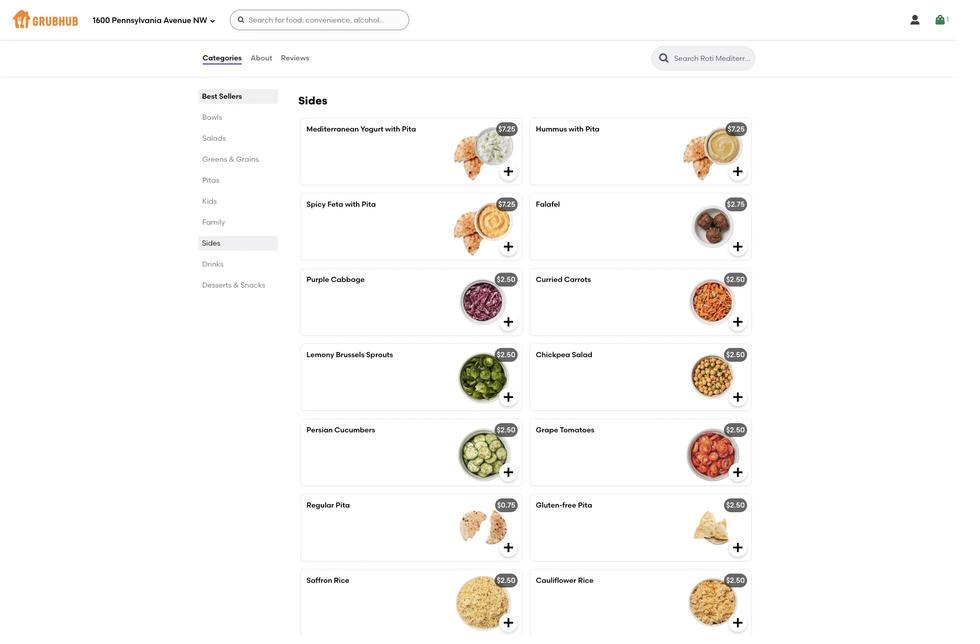 Task type: vqa. For each thing, say whether or not it's contained in the screenshot.
the Chickpea
yes



Task type: locate. For each thing, give the bounding box(es) containing it.
regular pita image
[[445, 495, 522, 561]]

carrots
[[564, 275, 591, 284]]

chickpea salad image
[[674, 344, 751, 411]]

gluten-
[[536, 501, 562, 510]]

sides
[[298, 94, 327, 107], [202, 239, 220, 248]]

0 vertical spatial family
[[307, 13, 330, 21]]

2 rice from the left
[[578, 577, 594, 585]]

$7.25
[[498, 125, 515, 134], [728, 125, 745, 134], [498, 200, 515, 209]]

search icon image
[[658, 52, 670, 65]]

rice
[[334, 577, 349, 585], [578, 577, 594, 585]]

greens
[[202, 155, 227, 164]]

cabbage
[[331, 275, 365, 284]]

best sellers tab
[[202, 91, 274, 102]]

svg image
[[934, 14, 946, 26], [732, 165, 744, 178], [732, 316, 744, 328], [732, 391, 744, 403], [732, 542, 744, 554]]

pita right feta
[[362, 200, 376, 209]]

svg image for falafel
[[732, 241, 744, 253]]

chickpea
[[536, 351, 570, 359]]

pita
[[402, 125, 416, 134], [585, 125, 600, 134], [362, 200, 376, 209], [336, 501, 350, 510], [578, 501, 592, 510]]

$2.50 for lemony brussels sprouts
[[497, 351, 515, 359]]

family left feast
[[307, 13, 330, 21]]

pita right hummus
[[585, 125, 600, 134]]

grape
[[536, 426, 558, 435]]

spicy feta with pita image
[[445, 193, 522, 260]]

svg image for mediterranean yogurt with pita
[[502, 165, 514, 178]]

curried
[[536, 275, 563, 284]]

gluten-free pita
[[536, 501, 592, 510]]

& for greens
[[229, 155, 234, 164]]

Search Roti Mediterranean Bowls, Salads & Pitas search field
[[673, 54, 752, 64]]

persian cucumbers
[[307, 426, 375, 435]]

$2.50
[[497, 275, 515, 284], [726, 275, 745, 284], [497, 351, 515, 359], [726, 351, 745, 359], [497, 426, 515, 435], [726, 426, 745, 435], [726, 501, 745, 510], [497, 577, 515, 585], [726, 577, 745, 585]]

0 horizontal spatial family
[[202, 218, 225, 227]]

& for desserts
[[233, 281, 239, 290]]

svg image for persian cucumbers
[[502, 466, 514, 479]]

salads
[[202, 134, 226, 143]]

lemony brussels sprouts
[[307, 351, 393, 359]]

1 horizontal spatial with
[[385, 125, 400, 134]]

0 horizontal spatial rice
[[334, 577, 349, 585]]

saffron
[[307, 577, 332, 585]]

with for falafel
[[345, 200, 360, 209]]

reviews button
[[280, 40, 310, 77]]

&
[[229, 155, 234, 164], [233, 281, 239, 290]]

with right feta
[[345, 200, 360, 209]]

svg image for curried carrots
[[732, 316, 744, 328]]

$2.50 for cauliflower rice
[[726, 577, 745, 585]]

sprouts
[[366, 351, 393, 359]]

desserts & snacks tab
[[202, 280, 274, 291]]

$2.50 for curried carrots
[[726, 275, 745, 284]]

grains
[[236, 155, 259, 164]]

persian cucumbers image
[[445, 419, 522, 486]]

$2.50 for purple cabbage
[[497, 275, 515, 284]]

family inside button
[[307, 13, 330, 21]]

drinks
[[202, 260, 223, 269]]

curried carrots image
[[674, 269, 751, 335]]

sides up mediterranean
[[298, 94, 327, 107]]

purple cabbage image
[[445, 269, 522, 335]]

with
[[385, 125, 400, 134], [569, 125, 584, 134], [345, 200, 360, 209]]

1
[[946, 15, 949, 24]]

& left grains
[[229, 155, 234, 164]]

free
[[562, 501, 576, 510]]

cauliflower rice
[[536, 577, 594, 585]]

cauliflower rice image
[[674, 570, 751, 636]]

family down kids
[[202, 218, 225, 227]]

tomatoes
[[560, 426, 595, 435]]

1 vertical spatial sides
[[202, 239, 220, 248]]

categories button
[[202, 40, 242, 77]]

curried carrots
[[536, 275, 591, 284]]

1 horizontal spatial sides
[[298, 94, 327, 107]]

1 vertical spatial &
[[233, 281, 239, 290]]

with right yogurt
[[385, 125, 400, 134]]

1 horizontal spatial rice
[[578, 577, 594, 585]]

0 vertical spatial &
[[229, 155, 234, 164]]

regular pita
[[307, 501, 350, 510]]

saffron rice image
[[445, 570, 522, 636]]

svg image for gluten-free pita
[[732, 542, 744, 554]]

family tab
[[202, 217, 274, 228]]

svg image
[[909, 14, 921, 26], [237, 16, 245, 24], [209, 18, 215, 24], [732, 53, 744, 65], [502, 165, 514, 178], [502, 241, 514, 253], [732, 241, 744, 253], [502, 316, 514, 328], [502, 391, 514, 403], [502, 466, 514, 479], [732, 466, 744, 479], [502, 542, 514, 554], [502, 617, 514, 629], [732, 617, 744, 629]]

rice right cauliflower
[[578, 577, 594, 585]]

drinks tab
[[202, 259, 274, 270]]

rice right saffron
[[334, 577, 349, 585]]

categories
[[203, 54, 242, 62]]

1 horizontal spatial family
[[307, 13, 330, 21]]

svg image for saffron rice
[[502, 617, 514, 629]]

brussels
[[336, 351, 365, 359]]

1 vertical spatial family
[[202, 218, 225, 227]]

1 button
[[934, 11, 949, 29]]

with for hummus with pita
[[385, 125, 400, 134]]

family inside tab
[[202, 218, 225, 227]]

& left 'snacks'
[[233, 281, 239, 290]]

sides up drinks
[[202, 239, 220, 248]]

0 horizontal spatial sides
[[202, 239, 220, 248]]

salad
[[572, 351, 592, 359]]

feast
[[331, 13, 351, 21]]

0 horizontal spatial with
[[345, 200, 360, 209]]

family feast image
[[445, 6, 522, 73]]

family
[[307, 13, 330, 21], [202, 218, 225, 227]]

purple
[[307, 275, 329, 284]]

rice for saffron rice
[[334, 577, 349, 585]]

svg image for regular pita
[[502, 542, 514, 554]]

1 rice from the left
[[334, 577, 349, 585]]

$2.50 for persian cucumbers
[[497, 426, 515, 435]]

with right hummus
[[569, 125, 584, 134]]



Task type: describe. For each thing, give the bounding box(es) containing it.
svg image for lemony brussels sprouts
[[502, 391, 514, 403]]

reviews
[[281, 54, 309, 62]]

$2.50 for gluten-free pita
[[726, 501, 745, 510]]

spicy
[[307, 200, 326, 209]]

sides inside tab
[[202, 239, 220, 248]]

gluten-free pita image
[[674, 495, 751, 561]]

purple cabbage
[[307, 275, 365, 284]]

$0.75
[[497, 501, 515, 510]]

desserts
[[202, 281, 231, 290]]

kids tab
[[202, 196, 274, 207]]

pita right yogurt
[[402, 125, 416, 134]]

svg image for spicy feta with pita
[[502, 241, 514, 253]]

big family feast image
[[674, 6, 751, 73]]

kids
[[202, 197, 217, 206]]

$7.25 for hummus with pita
[[498, 125, 515, 134]]

best sellers
[[202, 92, 242, 101]]

$2.75
[[727, 200, 745, 209]]

pitas
[[202, 176, 219, 185]]

svg image for hummus with pita
[[732, 165, 744, 178]]

avenue
[[163, 16, 191, 25]]

snacks
[[240, 281, 265, 290]]

grape tomatoes image
[[674, 419, 751, 486]]

greens & grains tab
[[202, 154, 274, 165]]

sellers
[[219, 92, 242, 101]]

pennsylvania
[[112, 16, 162, 25]]

2 horizontal spatial with
[[569, 125, 584, 134]]

family for family
[[202, 218, 225, 227]]

mediterranean yogurt with pita image
[[445, 118, 522, 185]]

sides tab
[[202, 238, 274, 249]]

lemony brussels sprouts image
[[445, 344, 522, 411]]

family feast button
[[300, 6, 522, 73]]

mediterranean
[[307, 125, 359, 134]]

1600
[[93, 16, 110, 25]]

best
[[202, 92, 217, 101]]

Search for food, convenience, alcohol... search field
[[230, 10, 409, 30]]

spicy feta with pita
[[307, 200, 376, 209]]

lemony
[[307, 351, 334, 359]]

hummus with pita
[[536, 125, 600, 134]]

about
[[251, 54, 272, 62]]

bowls tab
[[202, 112, 274, 123]]

cauliflower
[[536, 577, 576, 585]]

rice for cauliflower rice
[[578, 577, 594, 585]]

desserts & snacks
[[202, 281, 265, 290]]

svg image for chickpea salad
[[732, 391, 744, 403]]

$2.50 for grape tomatoes
[[726, 426, 745, 435]]

pitas tab
[[202, 175, 274, 186]]

greens & grains
[[202, 155, 259, 164]]

feta
[[327, 200, 343, 209]]

family feast
[[307, 13, 351, 21]]

svg image for cauliflower rice
[[732, 617, 744, 629]]

hummus
[[536, 125, 567, 134]]

about button
[[250, 40, 273, 77]]

pita right regular
[[336, 501, 350, 510]]

hummus with pita image
[[674, 118, 751, 185]]

regular
[[307, 501, 334, 510]]

$2.50 for saffron rice
[[497, 577, 515, 585]]

bowls
[[202, 113, 222, 122]]

falafel
[[536, 200, 560, 209]]

salads tab
[[202, 133, 274, 144]]

saffron rice
[[307, 577, 349, 585]]

svg image for grape tomatoes
[[732, 466, 744, 479]]

svg image for purple cabbage
[[502, 316, 514, 328]]

main navigation navigation
[[0, 0, 957, 40]]

svg image inside 1 "button"
[[934, 14, 946, 26]]

falafel image
[[674, 193, 751, 260]]

1600 pennsylvania avenue nw
[[93, 16, 207, 25]]

pita right free
[[578, 501, 592, 510]]

yogurt
[[360, 125, 384, 134]]

0 vertical spatial sides
[[298, 94, 327, 107]]

$7.25 for falafel
[[498, 200, 515, 209]]

nw
[[193, 16, 207, 25]]

$2.50 for chickpea salad
[[726, 351, 745, 359]]

mediterranean yogurt with pita
[[307, 125, 416, 134]]

family for family feast
[[307, 13, 330, 21]]

grape tomatoes
[[536, 426, 595, 435]]

chickpea salad
[[536, 351, 592, 359]]

persian
[[307, 426, 333, 435]]

cucumbers
[[334, 426, 375, 435]]



